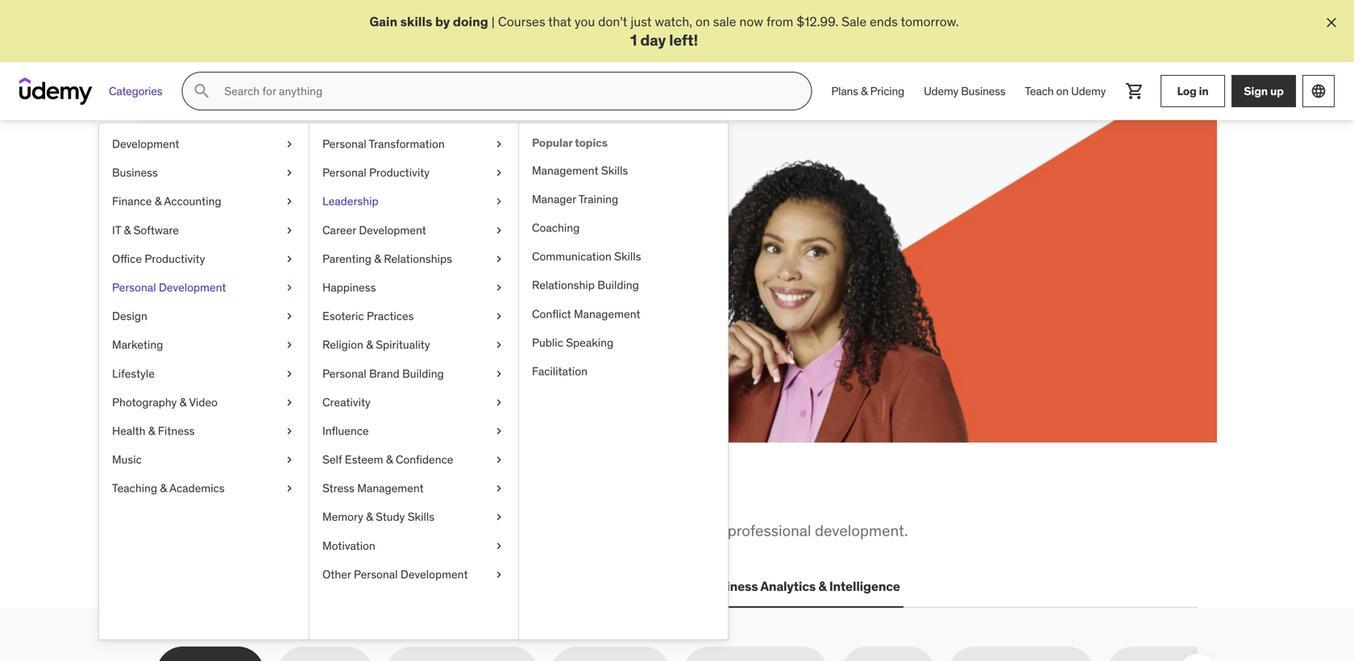 Task type: vqa. For each thing, say whether or not it's contained in the screenshot.
Motivation
yes



Task type: describe. For each thing, give the bounding box(es) containing it.
personal for personal transformation
[[323, 137, 367, 151]]

0 vertical spatial management
[[532, 163, 599, 178]]

health & fitness link
[[99, 417, 309, 446]]

conflict
[[532, 307, 572, 321]]

xsmall image for esoteric practices
[[493, 309, 506, 324]]

skills inside gain skills by doing | courses that you don't just watch, on sale now from $12.99. sale ends tomorrow. 1 day left!
[[401, 13, 433, 30]]

it certifications button
[[286, 568, 388, 606]]

xsmall image for personal development
[[283, 280, 296, 296]]

esteem
[[345, 453, 383, 467]]

& inside button
[[819, 578, 827, 595]]

manager training link
[[519, 185, 728, 214]]

management skills
[[532, 163, 628, 178]]

management for stress management
[[357, 481, 424, 496]]

management skills link
[[519, 156, 728, 185]]

memory & study skills
[[323, 510, 435, 525]]

manager
[[532, 192, 576, 207]]

brand
[[369, 366, 400, 381]]

teach on udemy link
[[1016, 72, 1116, 111]]

leadership button
[[401, 568, 474, 606]]

teach
[[1025, 84, 1054, 98]]

religion & spirituality
[[323, 338, 430, 352]]

xsmall image for influence
[[493, 424, 506, 439]]

critical
[[196, 521, 241, 540]]

health & fitness
[[112, 424, 195, 438]]

& for plans & pricing
[[861, 84, 868, 98]]

business analytics & intelligence button
[[701, 568, 904, 606]]

study
[[376, 510, 405, 525]]

lifestyle link
[[99, 360, 309, 388]]

health
[[112, 424, 146, 438]]

2 vertical spatial skills
[[319, 521, 353, 540]]

it certifications
[[290, 578, 385, 595]]

public
[[532, 336, 564, 350]]

to
[[357, 521, 371, 540]]

& for teaching & academics
[[160, 481, 167, 496]]

starting
[[483, 263, 528, 279]]

stress
[[323, 481, 355, 496]]

xsmall image for leadership
[[493, 194, 506, 210]]

personal productivity
[[323, 166, 430, 180]]

catalog
[[515, 521, 566, 540]]

creativity
[[323, 395, 371, 410]]

technical
[[374, 521, 436, 540]]

teaching
[[112, 481, 157, 496]]

0 vertical spatial business
[[962, 84, 1006, 98]]

leadership for leadership link
[[323, 194, 379, 209]]

memory & study skills link
[[310, 503, 519, 532]]

office productivity
[[112, 252, 205, 266]]

2 vertical spatial skills
[[408, 510, 435, 525]]

photography & video link
[[99, 388, 309, 417]]

stress management
[[323, 481, 424, 496]]

religion
[[323, 338, 364, 352]]

tomorrow. for save)
[[333, 281, 391, 297]]

leadership for leadership button
[[404, 578, 471, 595]]

& for religion & spirituality
[[366, 338, 373, 352]]

1 vertical spatial skills
[[244, 481, 314, 514]]

conflict management link
[[519, 300, 728, 329]]

on inside the teach on udemy link
[[1057, 84, 1069, 98]]

personal transformation
[[323, 137, 445, 151]]

& for health & fitness
[[148, 424, 155, 438]]

parenting & relationships link
[[310, 245, 519, 274]]

ends for |
[[870, 13, 898, 30]]

finance & accounting
[[112, 194, 221, 209]]

design link
[[99, 302, 309, 331]]

office
[[112, 252, 142, 266]]

data science button
[[487, 568, 573, 606]]

communication
[[532, 249, 612, 264]]

confidence
[[396, 453, 454, 467]]

relationship building link
[[519, 271, 728, 300]]

rounded
[[667, 521, 724, 540]]

business for business analytics & intelligence
[[704, 578, 758, 595]]

photography & video
[[112, 395, 218, 410]]

certifications
[[303, 578, 385, 595]]

academics
[[169, 481, 225, 496]]

building inside 'relationship building' 'link'
[[598, 278, 639, 293]]

practice,
[[303, 190, 413, 224]]

influence link
[[310, 417, 519, 446]]

parenting
[[323, 252, 372, 266]]

it for it & software
[[112, 223, 121, 237]]

succeed
[[418, 190, 518, 224]]

log in
[[1178, 84, 1209, 98]]

xsmall image for business
[[283, 165, 296, 181]]

relationship building
[[532, 278, 639, 293]]

learning
[[385, 263, 432, 279]]

you inside the all the skills you need in one place from critical workplace skills to technical topics, our catalog supports well-rounded professional development.
[[318, 481, 364, 514]]

left!
[[669, 30, 698, 50]]

(and
[[215, 223, 271, 256]]

sign up
[[1245, 84, 1285, 98]]

& for parenting & relationships
[[374, 252, 381, 266]]

don't
[[598, 13, 628, 30]]

2 horizontal spatial in
[[1200, 84, 1209, 98]]

1 udemy from the left
[[924, 84, 959, 98]]

$12.99. for save)
[[229, 281, 271, 297]]

you inside gain skills by doing | courses that you don't just watch, on sale now from $12.99. sale ends tomorrow. 1 day left!
[[575, 13, 595, 30]]

tomorrow. for |
[[901, 13, 959, 30]]

teaching & academics link
[[99, 474, 309, 503]]

fitness
[[158, 424, 195, 438]]

choose a language image
[[1311, 83, 1327, 99]]

practices
[[367, 309, 414, 324]]

& for memory & study skills
[[366, 510, 373, 525]]

topics,
[[440, 521, 485, 540]]

development up parenting & relationships
[[359, 223, 426, 237]]

ends for save)
[[302, 281, 330, 297]]

xsmall image for creativity
[[493, 395, 506, 411]]

public speaking
[[532, 336, 614, 350]]

submit search image
[[192, 82, 212, 101]]

xsmall image for motivation
[[493, 538, 506, 554]]

xsmall image for self esteem & confidence
[[493, 452, 506, 468]]

now
[[740, 13, 764, 30]]

|
[[492, 13, 495, 30]]

marketing
[[112, 338, 163, 352]]

workplace
[[245, 521, 316, 540]]

categories button
[[99, 72, 172, 111]]

xsmall image for happiness
[[493, 280, 506, 296]]

transformation
[[369, 137, 445, 151]]

xsmall image for finance & accounting
[[283, 194, 296, 210]]

motivation
[[323, 539, 376, 553]]

sale for |
[[842, 13, 867, 30]]

management for conflict management
[[574, 307, 641, 321]]

personal brand building link
[[310, 360, 519, 388]]

career development link
[[310, 216, 519, 245]]

personal for personal brand building
[[323, 366, 367, 381]]

development down the motivation link
[[401, 567, 468, 582]]

development.
[[815, 521, 908, 540]]

conflict management
[[532, 307, 641, 321]]

design
[[112, 309, 147, 324]]

xsmall image for religion & spirituality
[[493, 337, 506, 353]]

intelligence
[[830, 578, 901, 595]]

well-
[[634, 521, 667, 540]]



Task type: locate. For each thing, give the bounding box(es) containing it.
personal
[[323, 137, 367, 151], [323, 166, 367, 180], [112, 280, 156, 295], [323, 366, 367, 381], [354, 567, 398, 582]]

udemy left shopping cart with 0 items image
[[1072, 84, 1106, 98]]

1 vertical spatial business
[[112, 166, 158, 180]]

career development
[[323, 223, 426, 237]]

0 vertical spatial you
[[575, 13, 595, 30]]

0 horizontal spatial leadership
[[323, 194, 379, 209]]

xsmall image inside health & fitness "link"
[[283, 424, 296, 439]]

it & software link
[[99, 216, 309, 245]]

courses for doing
[[498, 13, 546, 30]]

management down 'relationship building' 'link'
[[574, 307, 641, 321]]

xsmall image for personal productivity
[[493, 165, 506, 181]]

xsmall image inside it & software link
[[283, 223, 296, 238]]

all the skills you need in one place from critical workplace skills to technical topics, our catalog supports well-rounded professional development.
[[156, 481, 908, 540]]

ends inside gain skills by doing | courses that you don't just watch, on sale now from $12.99. sale ends tomorrow. 1 day left!
[[870, 13, 898, 30]]

xsmall image inside "religion & spirituality" link
[[493, 337, 506, 353]]

public speaking link
[[519, 329, 728, 357]]

sale for save)
[[274, 281, 299, 297]]

0 vertical spatial skills
[[401, 13, 433, 30]]

0 horizontal spatial building
[[403, 366, 444, 381]]

it for it certifications
[[290, 578, 300, 595]]

leadership up the career
[[323, 194, 379, 209]]

1 vertical spatial sale
[[274, 281, 299, 297]]

xsmall image inside personal transformation link
[[493, 136, 506, 152]]

skill
[[318, 263, 341, 279]]

management down popular topics
[[532, 163, 599, 178]]

skills
[[602, 163, 628, 178], [615, 249, 642, 264], [408, 510, 435, 525]]

building down "religion & spirituality" link in the bottom left of the page
[[403, 366, 444, 381]]

personal up practice,
[[323, 166, 367, 180]]

business left teach
[[962, 84, 1006, 98]]

$12.99. inside learn, practice, succeed (and save) courses for every skill in your learning journey, starting at $12.99. sale ends tomorrow.
[[229, 281, 271, 297]]

sale up plans in the top of the page
[[842, 13, 867, 30]]

courses right |
[[498, 13, 546, 30]]

& for photography & video
[[180, 395, 187, 410]]

xsmall image inside stress management link
[[493, 481, 506, 497]]

0 vertical spatial $12.99.
[[797, 13, 839, 30]]

1 horizontal spatial on
[[1057, 84, 1069, 98]]

xsmall image
[[493, 136, 506, 152], [283, 223, 296, 238], [493, 223, 506, 238], [283, 251, 296, 267], [283, 309, 296, 324], [283, 366, 296, 382], [283, 395, 296, 411], [493, 481, 506, 497], [493, 510, 506, 525], [493, 567, 506, 583]]

xsmall image for stress management
[[493, 481, 506, 497]]

& left "video"
[[180, 395, 187, 410]]

the
[[199, 481, 240, 514]]

& up the office
[[124, 223, 131, 237]]

from
[[156, 521, 192, 540]]

career
[[323, 223, 356, 237]]

xsmall image for career development
[[493, 223, 506, 238]]

esoteric practices
[[323, 309, 414, 324]]

1 horizontal spatial $12.99.
[[797, 13, 839, 30]]

xsmall image for lifestyle
[[283, 366, 296, 382]]

0 vertical spatial on
[[696, 13, 710, 30]]

& right finance
[[155, 194, 162, 209]]

xsmall image for parenting & relationships
[[493, 251, 506, 267]]

tomorrow. up udemy business
[[901, 13, 959, 30]]

0 vertical spatial sale
[[842, 13, 867, 30]]

it inside button
[[290, 578, 300, 595]]

you right that
[[575, 13, 595, 30]]

xsmall image inside the business link
[[283, 165, 296, 181]]

motivation link
[[310, 532, 519, 561]]

science
[[521, 578, 569, 595]]

1 vertical spatial courses
[[215, 263, 262, 279]]

popular topics
[[532, 136, 608, 150]]

skills left by
[[401, 13, 433, 30]]

productivity inside 'link'
[[145, 252, 205, 266]]

sale
[[713, 13, 737, 30]]

& inside "link"
[[148, 424, 155, 438]]

courses for (and
[[215, 263, 262, 279]]

marketing link
[[99, 331, 309, 360]]

spirituality
[[376, 338, 430, 352]]

photography
[[112, 395, 177, 410]]

0 vertical spatial building
[[598, 278, 639, 293]]

2 horizontal spatial business
[[962, 84, 1006, 98]]

2 vertical spatial in
[[436, 481, 460, 514]]

tomorrow. down your
[[333, 281, 391, 297]]

accounting
[[164, 194, 221, 209]]

udemy right "pricing"
[[924, 84, 959, 98]]

xsmall image for personal brand building
[[493, 366, 506, 382]]

xsmall image inside leadership link
[[493, 194, 506, 210]]

facilitation link
[[519, 357, 728, 386]]

0 horizontal spatial $12.99.
[[229, 281, 271, 297]]

relationship
[[532, 278, 595, 293]]

xsmall image inside 'lifestyle' link
[[283, 366, 296, 382]]

xsmall image inside influence "link"
[[493, 424, 506, 439]]

personal up design
[[112, 280, 156, 295]]

xsmall image inside music link
[[283, 452, 296, 468]]

1 horizontal spatial you
[[575, 13, 595, 30]]

Search for anything text field
[[221, 78, 792, 105]]

&
[[861, 84, 868, 98], [155, 194, 162, 209], [124, 223, 131, 237], [374, 252, 381, 266], [366, 338, 373, 352], [180, 395, 187, 410], [148, 424, 155, 438], [386, 453, 393, 467], [160, 481, 167, 496], [366, 510, 373, 525], [819, 578, 827, 595]]

plans
[[832, 84, 859, 98]]

1 vertical spatial productivity
[[145, 252, 205, 266]]

you down self
[[318, 481, 364, 514]]

xsmall image for office productivity
[[283, 251, 296, 267]]

data science
[[491, 578, 569, 595]]

xsmall image inside memory & study skills link
[[493, 510, 506, 525]]

2 udemy from the left
[[1072, 84, 1106, 98]]

sign up link
[[1232, 75, 1297, 107]]

sale down every
[[274, 281, 299, 297]]

1 horizontal spatial productivity
[[369, 166, 430, 180]]

xsmall image inside career development link
[[493, 223, 506, 238]]

teaching & academics
[[112, 481, 225, 496]]

stress management link
[[310, 474, 519, 503]]

0 horizontal spatial sale
[[274, 281, 299, 297]]

on
[[696, 13, 710, 30], [1057, 84, 1069, 98]]

it & software
[[112, 223, 179, 237]]

& down career development
[[374, 252, 381, 266]]

music
[[112, 453, 142, 467]]

personal right other
[[354, 567, 398, 582]]

communication skills link
[[519, 243, 728, 271]]

training
[[579, 192, 619, 207]]

save)
[[275, 223, 339, 256]]

in up topics,
[[436, 481, 460, 514]]

skills for management skills
[[602, 163, 628, 178]]

shopping cart with 0 items image
[[1126, 82, 1145, 101]]

it up the office
[[112, 223, 121, 237]]

& right health on the bottom left of the page
[[148, 424, 155, 438]]

skills down stress management link
[[408, 510, 435, 525]]

in inside learn, practice, succeed (and save) courses for every skill in your learning journey, starting at $12.99. sale ends tomorrow.
[[344, 263, 354, 279]]

personal development
[[112, 280, 226, 295]]

from
[[767, 13, 794, 30]]

video
[[189, 395, 218, 410]]

xsmall image inside 'esoteric practices' link
[[493, 309, 506, 324]]

xsmall image
[[283, 136, 296, 152], [283, 165, 296, 181], [493, 165, 506, 181], [283, 194, 296, 210], [493, 194, 506, 210], [493, 251, 506, 267], [283, 280, 296, 296], [493, 280, 506, 296], [493, 309, 506, 324], [283, 337, 296, 353], [493, 337, 506, 353], [493, 366, 506, 382], [493, 395, 506, 411], [283, 424, 296, 439], [493, 424, 506, 439], [283, 452, 296, 468], [493, 452, 506, 468], [283, 481, 296, 497], [493, 538, 506, 554]]

xsmall image inside finance & accounting link
[[283, 194, 296, 210]]

0 vertical spatial leadership
[[323, 194, 379, 209]]

xsmall image inside parenting & relationships link
[[493, 251, 506, 267]]

1 vertical spatial management
[[574, 307, 641, 321]]

& right teaching
[[160, 481, 167, 496]]

0 horizontal spatial on
[[696, 13, 710, 30]]

1 vertical spatial leadership
[[404, 578, 471, 595]]

personal transformation link
[[310, 130, 519, 159]]

xsmall image for teaching & academics
[[283, 481, 296, 497]]

memory
[[323, 510, 363, 525]]

1 horizontal spatial in
[[436, 481, 460, 514]]

xsmall image inside creativity link
[[493, 395, 506, 411]]

business analytics & intelligence
[[704, 578, 901, 595]]

0 horizontal spatial tomorrow.
[[333, 281, 391, 297]]

1 vertical spatial ends
[[302, 281, 330, 297]]

categories
[[109, 84, 162, 98]]

1 vertical spatial skills
[[615, 249, 642, 264]]

day
[[641, 30, 666, 50]]

xsmall image inside the photography & video 'link'
[[283, 395, 296, 411]]

coaching link
[[519, 214, 728, 243]]

productivity up personal development
[[145, 252, 205, 266]]

happiness
[[323, 280, 376, 295]]

ends
[[870, 13, 898, 30], [302, 281, 330, 297]]

relationships
[[384, 252, 452, 266]]

learn,
[[215, 190, 298, 224]]

pricing
[[871, 84, 905, 98]]

in inside the all the skills you need in one place from critical workplace skills to technical topics, our catalog supports well-rounded professional development.
[[436, 481, 460, 514]]

xsmall image inside personal brand building link
[[493, 366, 506, 382]]

business for business
[[112, 166, 158, 180]]

tomorrow. inside gain skills by doing | courses that you don't just watch, on sale now from $12.99. sale ends tomorrow. 1 day left!
[[901, 13, 959, 30]]

xsmall image inside personal development link
[[283, 280, 296, 296]]

on left the sale
[[696, 13, 710, 30]]

0 horizontal spatial udemy
[[924, 84, 959, 98]]

development down office productivity 'link'
[[159, 280, 226, 295]]

personal down religion on the bottom left
[[323, 366, 367, 381]]

personal brand building
[[323, 366, 444, 381]]

productivity for office productivity
[[145, 252, 205, 266]]

in right log
[[1200, 84, 1209, 98]]

business left analytics
[[704, 578, 758, 595]]

ends down skill
[[302, 281, 330, 297]]

leadership inside button
[[404, 578, 471, 595]]

building inside personal brand building link
[[403, 366, 444, 381]]

0 horizontal spatial ends
[[302, 281, 330, 297]]

1 vertical spatial building
[[403, 366, 444, 381]]

1 horizontal spatial building
[[598, 278, 639, 293]]

by
[[435, 13, 450, 30]]

0 vertical spatial ends
[[870, 13, 898, 30]]

xsmall image inside office productivity 'link'
[[283, 251, 296, 267]]

xsmall image for development
[[283, 136, 296, 152]]

management up study
[[357, 481, 424, 496]]

1 vertical spatial tomorrow.
[[333, 281, 391, 297]]

religion & spirituality link
[[310, 331, 519, 360]]

building
[[598, 278, 639, 293], [403, 366, 444, 381]]

sale inside gain skills by doing | courses that you don't just watch, on sale now from $12.99. sale ends tomorrow. 1 day left!
[[842, 13, 867, 30]]

productivity down transformation
[[369, 166, 430, 180]]

xsmall image inside personal productivity link
[[493, 165, 506, 181]]

xsmall image for photography & video
[[283, 395, 296, 411]]

0 horizontal spatial courses
[[215, 263, 262, 279]]

personal up "personal productivity"
[[323, 137, 367, 151]]

1
[[631, 30, 637, 50]]

1 horizontal spatial udemy
[[1072, 84, 1106, 98]]

on inside gain skills by doing | courses that you don't just watch, on sale now from $12.99. sale ends tomorrow. 1 day left!
[[696, 13, 710, 30]]

xsmall image inside the motivation link
[[493, 538, 506, 554]]

business link
[[99, 159, 309, 187]]

& for finance & accounting
[[155, 194, 162, 209]]

personal for personal development
[[112, 280, 156, 295]]

2 vertical spatial business
[[704, 578, 758, 595]]

& right the esteem
[[386, 453, 393, 467]]

for
[[265, 263, 281, 279]]

0 vertical spatial courses
[[498, 13, 546, 30]]

analytics
[[761, 578, 816, 595]]

ends inside learn, practice, succeed (and save) courses for every skill in your learning journey, starting at $12.99. sale ends tomorrow.
[[302, 281, 330, 297]]

just
[[631, 13, 652, 30]]

personal for personal productivity
[[323, 166, 367, 180]]

2 vertical spatial management
[[357, 481, 424, 496]]

xsmall image for design
[[283, 309, 296, 324]]

1 vertical spatial $12.99.
[[229, 281, 271, 297]]

xsmall image for music
[[283, 452, 296, 468]]

skills
[[401, 13, 433, 30], [244, 481, 314, 514], [319, 521, 353, 540]]

it left other
[[290, 578, 300, 595]]

leadership element
[[519, 124, 728, 640]]

xsmall image for memory & study skills
[[493, 510, 506, 525]]

0 horizontal spatial business
[[112, 166, 158, 180]]

1 horizontal spatial skills
[[319, 521, 353, 540]]

0 horizontal spatial productivity
[[145, 252, 205, 266]]

& inside 'link'
[[180, 395, 187, 410]]

1 horizontal spatial courses
[[498, 13, 546, 30]]

your
[[357, 263, 382, 279]]

2 horizontal spatial skills
[[401, 13, 433, 30]]

xsmall image for health & fitness
[[283, 424, 296, 439]]

courses up at
[[215, 263, 262, 279]]

udemy image
[[19, 78, 93, 105]]

sale inside learn, practice, succeed (and save) courses for every skill in your learning journey, starting at $12.99. sale ends tomorrow.
[[274, 281, 299, 297]]

skills up workplace
[[244, 481, 314, 514]]

1 horizontal spatial it
[[290, 578, 300, 595]]

& right analytics
[[819, 578, 827, 595]]

xsmall image inside teaching & academics link
[[283, 481, 296, 497]]

leadership link
[[310, 187, 519, 216]]

xsmall image inside happiness link
[[493, 280, 506, 296]]

skills up manager training link
[[602, 163, 628, 178]]

plans & pricing link
[[822, 72, 915, 111]]

& for it & software
[[124, 223, 131, 237]]

productivity for personal productivity
[[369, 166, 430, 180]]

development down categories dropdown button
[[112, 137, 180, 151]]

1 vertical spatial you
[[318, 481, 364, 514]]

xsmall image for personal transformation
[[493, 136, 506, 152]]

music link
[[99, 446, 309, 474]]

office productivity link
[[99, 245, 309, 274]]

0 horizontal spatial skills
[[244, 481, 314, 514]]

business inside button
[[704, 578, 758, 595]]

0 vertical spatial productivity
[[369, 166, 430, 180]]

in
[[1200, 84, 1209, 98], [344, 263, 354, 279], [436, 481, 460, 514]]

xsmall image for marketing
[[283, 337, 296, 353]]

0 horizontal spatial you
[[318, 481, 364, 514]]

other personal development
[[323, 567, 468, 582]]

xsmall image for other personal development
[[493, 567, 506, 583]]

all
[[156, 481, 194, 514]]

topics
[[575, 136, 608, 150]]

& left study
[[366, 510, 373, 525]]

need
[[369, 481, 431, 514]]

popular
[[532, 136, 573, 150]]

lifestyle
[[112, 366, 155, 381]]

tomorrow. inside learn, practice, succeed (and save) courses for every skill in your learning journey, starting at $12.99. sale ends tomorrow.
[[333, 281, 391, 297]]

0 horizontal spatial in
[[344, 263, 354, 279]]

at
[[215, 281, 226, 297]]

courses inside learn, practice, succeed (and save) courses for every skill in your learning journey, starting at $12.99. sale ends tomorrow.
[[215, 263, 262, 279]]

1 vertical spatial it
[[290, 578, 300, 595]]

0 vertical spatial it
[[112, 223, 121, 237]]

skills for communication skills
[[615, 249, 642, 264]]

$12.99. for |
[[797, 13, 839, 30]]

xsmall image inside self esteem & confidence link
[[493, 452, 506, 468]]

in up happiness
[[344, 263, 354, 279]]

1 horizontal spatial sale
[[842, 13, 867, 30]]

happiness link
[[310, 274, 519, 302]]

building down communication skills link
[[598, 278, 639, 293]]

$12.99. down the for
[[229, 281, 271, 297]]

influence
[[323, 424, 369, 438]]

xsmall image inside marketing link
[[283, 337, 296, 353]]

xsmall image for it & software
[[283, 223, 296, 238]]

our
[[489, 521, 511, 540]]

coaching
[[532, 221, 580, 235]]

0 vertical spatial skills
[[602, 163, 628, 178]]

0 vertical spatial in
[[1200, 84, 1209, 98]]

1 horizontal spatial business
[[704, 578, 758, 595]]

xsmall image inside the development link
[[283, 136, 296, 152]]

creativity link
[[310, 388, 519, 417]]

on right teach
[[1057, 84, 1069, 98]]

close image
[[1324, 15, 1340, 31]]

0 horizontal spatial it
[[112, 223, 121, 237]]

1 horizontal spatial ends
[[870, 13, 898, 30]]

& right plans in the top of the page
[[861, 84, 868, 98]]

ends up "pricing"
[[870, 13, 898, 30]]

skills down coaching link
[[615, 249, 642, 264]]

1 horizontal spatial tomorrow.
[[901, 13, 959, 30]]

business up finance
[[112, 166, 158, 180]]

log
[[1178, 84, 1197, 98]]

leadership down the motivation link
[[404, 578, 471, 595]]

& right religion on the bottom left
[[366, 338, 373, 352]]

0 vertical spatial tomorrow.
[[901, 13, 959, 30]]

courses inside gain skills by doing | courses that you don't just watch, on sale now from $12.99. sale ends tomorrow. 1 day left!
[[498, 13, 546, 30]]

self esteem & confidence link
[[310, 446, 519, 474]]

1 vertical spatial on
[[1057, 84, 1069, 98]]

that
[[549, 13, 572, 30]]

xsmall image inside design link
[[283, 309, 296, 324]]

1 vertical spatial in
[[344, 263, 354, 279]]

skills left to
[[319, 521, 353, 540]]

$12.99. inside gain skills by doing | courses that you don't just watch, on sale now from $12.99. sale ends tomorrow. 1 day left!
[[797, 13, 839, 30]]

xsmall image inside other personal development link
[[493, 567, 506, 583]]

$12.99. right from
[[797, 13, 839, 30]]

1 horizontal spatial leadership
[[404, 578, 471, 595]]



